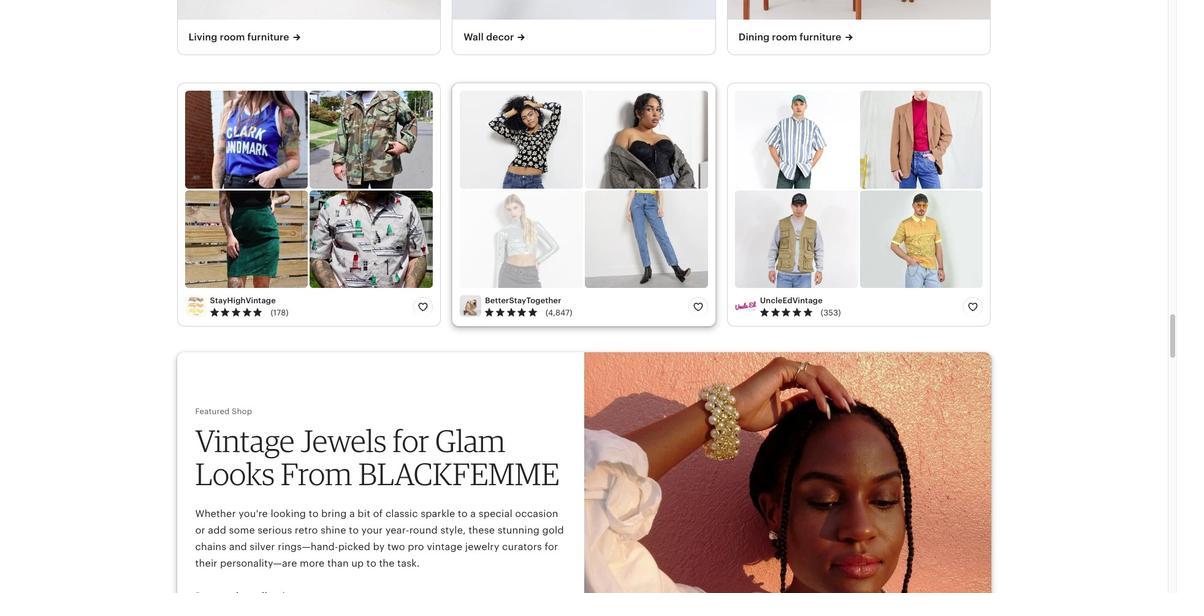 Task type: describe. For each thing, give the bounding box(es) containing it.
orange polo shirt printed striped vintage ethnic yellow summer hipster collared beach patterned short sleeves men's l large image
[[860, 191, 984, 288]]

your
[[362, 525, 383, 537]]

style,
[[441, 525, 466, 537]]

the
[[379, 558, 395, 570]]

vintage jersey tank image
[[185, 91, 308, 189]]

to right up
[[367, 558, 377, 570]]

2 a from the left
[[471, 508, 476, 520]]

silver
[[250, 542, 275, 553]]

more
[[300, 558, 325, 570]]

serious
[[258, 525, 292, 537]]

to up style, at the left bottom
[[458, 508, 468, 520]]

living room furniture
[[189, 31, 289, 43]]

27 inch waist vintage suede skirt image
[[185, 191, 308, 288]]

vintage
[[195, 423, 295, 460]]

1 a from the left
[[350, 508, 355, 520]]

room for dining
[[772, 31, 798, 43]]

floral velour shirt vintage button up party top long sleeve 90's stretchy / extra small xs image
[[460, 91, 583, 189]]

some
[[229, 525, 255, 537]]

dining room furniture
[[739, 31, 842, 43]]

up
[[352, 558, 364, 570]]

whether you're looking to bring a bit of classic sparkle to a special occasion or add some serious retro shine to your year-round style, these stunning gold chains and silver rings—hand-picked by two pro vintage jewelry curators for their personality—are more than up to the task.
[[195, 508, 564, 570]]

vintage jewels for glam looks from blackfemme
[[195, 423, 560, 493]]

blackfemme
[[358, 456, 560, 493]]

bring
[[321, 508, 347, 520]]

of
[[373, 508, 383, 520]]

furniture for living room furniture
[[248, 31, 289, 43]]

shop
[[232, 407, 252, 417]]

wall decor
[[464, 31, 514, 43]]

and
[[229, 542, 247, 553]]

curators
[[502, 542, 542, 553]]

than
[[328, 558, 349, 570]]

glam
[[436, 423, 506, 460]]

their
[[195, 558, 218, 570]]

rings—hand-
[[278, 542, 338, 553]]

for inside whether you're looking to bring a bit of classic sparkle to a special occasion or add some serious retro shine to your year-round style, these stunning gold chains and silver rings—hand-picked by two pro vintage jewelry curators for their personality—are more than up to the task.
[[545, 542, 558, 553]]

by
[[373, 542, 385, 553]]

looks
[[195, 456, 275, 493]]

vintage
[[427, 542, 463, 553]]

retro
[[295, 525, 318, 537]]

or
[[195, 525, 205, 537]]

two
[[388, 542, 405, 553]]

jewels
[[301, 423, 387, 460]]

personality—are
[[220, 558, 297, 570]]

betterstaytogether
[[485, 296, 562, 306]]

task.
[[398, 558, 420, 570]]

featured shop
[[195, 407, 252, 417]]



Task type: locate. For each thing, give the bounding box(es) containing it.
1 vertical spatial for
[[545, 542, 558, 553]]

room right living
[[220, 31, 245, 43]]

2 room from the left
[[772, 31, 798, 43]]

1 horizontal spatial a
[[471, 508, 476, 520]]

chains
[[195, 542, 227, 553]]

gold
[[543, 525, 564, 537]]

to
[[309, 508, 319, 520], [458, 508, 468, 520], [349, 525, 359, 537], [367, 558, 377, 570]]

decor
[[486, 31, 514, 43]]

sparkle
[[421, 508, 455, 520]]

silver metallic space turtleneck cropped figure skating dance costume clubwear long sleeves / small image
[[460, 191, 583, 288]]

0 vertical spatial for
[[393, 423, 429, 460]]

(353)
[[821, 309, 841, 318]]

round
[[410, 525, 438, 537]]

stunning
[[498, 525, 540, 537]]

year-
[[386, 525, 410, 537]]

special
[[479, 508, 513, 520]]

(4,847)
[[546, 309, 573, 318]]

uncleedvintage
[[760, 296, 823, 306]]

room for living
[[220, 31, 245, 43]]

1 horizontal spatial for
[[545, 542, 558, 553]]

1 horizontal spatial room
[[772, 31, 798, 43]]

vintage lined camo army field jacket | medium army issue camouflage coat image
[[310, 91, 433, 189]]

1 horizontal spatial furniture
[[800, 31, 842, 43]]

you're
[[239, 508, 268, 520]]

0 horizontal spatial room
[[220, 31, 245, 43]]

0 horizontal spatial furniture
[[248, 31, 289, 43]]

add
[[208, 525, 226, 537]]

shine
[[321, 525, 346, 537]]

a up these
[[471, 508, 476, 520]]

room
[[220, 31, 245, 43], [772, 31, 798, 43]]

picked
[[338, 542, 371, 553]]

classic
[[386, 508, 418, 520]]

bit
[[358, 508, 371, 520]]

fishing vest vintage denim cargo 90s sleeveless jacket men size l/xl image
[[735, 191, 859, 288]]

80's vintage graphic button-down | vintage men's graphic shirt | size xl image
[[310, 191, 433, 288]]

to up "retro"
[[309, 508, 319, 520]]

wall
[[464, 31, 484, 43]]

0 horizontal spatial for
[[393, 423, 429, 460]]

occasion
[[515, 508, 559, 520]]

1 furniture from the left
[[248, 31, 289, 43]]

(178)
[[271, 309, 289, 318]]

room right dining
[[772, 31, 798, 43]]

0 horizontal spatial a
[[350, 508, 355, 520]]

old river blazer wool - cashmere jacket vintage orange preppy men xxl image
[[860, 91, 984, 189]]

a left bit
[[350, 508, 355, 520]]

to up picked
[[349, 525, 359, 537]]

stayhighvintage
[[210, 296, 276, 306]]

striped denim shirt 90s vintage short sleeve men size xl image
[[735, 91, 859, 189]]

furniture for dining room furniture
[[800, 31, 842, 43]]

for
[[393, 423, 429, 460], [545, 542, 558, 553]]

looking
[[271, 508, 306, 520]]

levi's 550 jeans vintage women high waist u s a usa made denim quality basics / 28 29 inch waist / size 8 9 image
[[585, 191, 708, 288]]

whether
[[195, 508, 236, 520]]

pro
[[408, 542, 424, 553]]

1 room from the left
[[220, 31, 245, 43]]

these
[[469, 525, 495, 537]]

from
[[281, 456, 352, 493]]

for left glam
[[393, 423, 429, 460]]

for down gold
[[545, 542, 558, 553]]

featured
[[195, 407, 230, 417]]

jewelry
[[465, 542, 500, 553]]

2 furniture from the left
[[800, 31, 842, 43]]

dining
[[739, 31, 770, 43]]

living
[[189, 31, 218, 43]]

a
[[350, 508, 355, 520], [471, 508, 476, 520]]

lace corset bustier frederick's of hollywood glamour sheer lace up tank top mesh zip up / large xl image
[[585, 91, 708, 189]]

for inside the vintage jewels for glam looks from blackfemme
[[393, 423, 429, 460]]

furniture
[[248, 31, 289, 43], [800, 31, 842, 43]]



Task type: vqa. For each thing, say whether or not it's contained in the screenshot.
wall
yes



